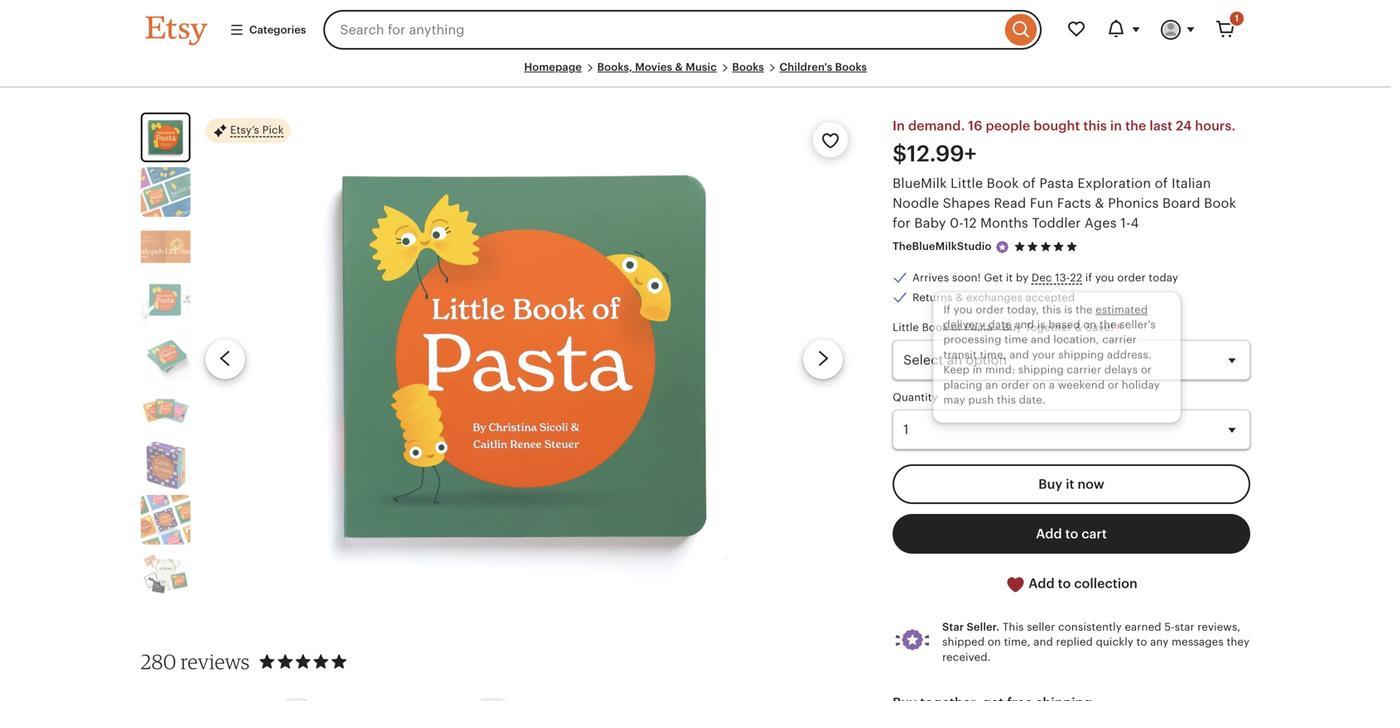 Task type: locate. For each thing, give the bounding box(es) containing it.
2 horizontal spatial of
[[1155, 176, 1168, 191]]

arrives
[[913, 271, 949, 284]]

0 horizontal spatial it
[[1006, 271, 1013, 284]]

star seller.
[[942, 621, 1000, 633]]

0 vertical spatial buy
[[1003, 321, 1022, 334]]

2 vertical spatial to
[[1137, 636, 1147, 648]]

books
[[732, 61, 764, 73], [835, 61, 867, 73]]

demand.
[[908, 119, 965, 133]]

book down 'returns'
[[922, 321, 948, 334]]

books link
[[732, 61, 764, 73]]

of up fun
[[1023, 176, 1036, 191]]

people
[[986, 119, 1030, 133]]

etsy's
[[230, 124, 259, 136]]

to down the earned
[[1137, 636, 1147, 648]]

add to cart
[[1036, 527, 1107, 542]]

1 horizontal spatial books
[[835, 61, 867, 73]]

buy left now
[[1039, 477, 1063, 492]]

0 vertical spatial book
[[987, 176, 1019, 191]]

of up board
[[1155, 176, 1168, 191]]

add left cart
[[1036, 527, 1062, 542]]

read
[[994, 196, 1026, 211]]

to
[[1065, 527, 1078, 542], [1058, 576, 1071, 591], [1137, 636, 1147, 648]]

1 vertical spatial pasta
[[965, 321, 993, 334]]

add
[[1036, 527, 1062, 542], [1029, 576, 1055, 591]]

1 horizontal spatial it
[[1066, 477, 1074, 492]]

menu bar
[[146, 60, 1245, 88]]

1 horizontal spatial little
[[951, 176, 983, 191]]

book
[[987, 176, 1019, 191], [1204, 196, 1236, 211], [922, 321, 948, 334]]

this
[[1083, 119, 1107, 133]]

books,
[[597, 61, 632, 73]]

0 horizontal spatial books
[[732, 61, 764, 73]]

menu bar containing homepage
[[146, 60, 1245, 88]]

books right children's
[[835, 61, 867, 73]]

1 vertical spatial add
[[1029, 576, 1055, 591]]

pasta left -
[[965, 321, 993, 334]]

pasta
[[1039, 176, 1074, 191], [965, 321, 993, 334]]

1 vertical spatial book
[[1204, 196, 1236, 211]]

board
[[1163, 196, 1200, 211]]

bluemilk little book of pasta exploration of italian noodle image 4 image
[[141, 277, 190, 326]]

1 vertical spatial to
[[1058, 576, 1071, 591]]

0 horizontal spatial little
[[893, 321, 919, 334]]

buy inside buy it now button
[[1039, 477, 1063, 492]]

it inside button
[[1066, 477, 1074, 492]]

ages
[[1085, 216, 1117, 230]]

16
[[968, 119, 983, 133]]

noodle
[[893, 196, 939, 211]]

collection
[[1074, 576, 1138, 591]]

bluemilk little book of pasta exploration of italian noodle image 6 image
[[141, 386, 190, 436]]

returns & exchanges accepted
[[913, 292, 1075, 304]]

&
[[675, 61, 683, 73], [1095, 196, 1104, 211], [956, 292, 963, 304], [1075, 321, 1082, 334]]

it
[[1006, 271, 1013, 284], [1066, 477, 1074, 492]]

0 horizontal spatial pasta
[[965, 321, 993, 334]]

quickly
[[1096, 636, 1134, 648]]

to inside this seller consistently earned 5-star reviews, shipped on time, and replied quickly to any messages they received.
[[1137, 636, 1147, 648]]

book up read
[[987, 176, 1019, 191]]

etsy's pick
[[230, 124, 284, 136]]

of down 'returns'
[[951, 321, 962, 334]]

1 vertical spatial buy
[[1039, 477, 1063, 492]]

tab list
[[141, 689, 811, 701]]

little down 'returns'
[[893, 321, 919, 334]]

buy right -
[[1003, 321, 1022, 334]]

13-
[[1055, 271, 1070, 284]]

shipped
[[942, 636, 985, 648]]

0 horizontal spatial book
[[922, 321, 948, 334]]

categories banner
[[116, 0, 1275, 60]]

to left collection at the right of page
[[1058, 576, 1071, 591]]

None search field
[[323, 10, 1042, 50]]

today
[[1149, 271, 1178, 284]]

to left cart
[[1065, 527, 1078, 542]]

Search for anything text field
[[323, 10, 1001, 50]]

save!
[[1085, 321, 1114, 334]]

& left music
[[675, 61, 683, 73]]

exchanges
[[966, 292, 1023, 304]]

bluemilk
[[893, 176, 947, 191]]

received.
[[942, 651, 991, 664]]

book down italian
[[1204, 196, 1236, 211]]

add up seller
[[1029, 576, 1055, 591]]

books right music
[[732, 61, 764, 73]]

$12.99+
[[893, 141, 977, 167]]

for
[[893, 216, 911, 230]]

bluemilk little book of pasta exploration of italian noodle little book of pasta image
[[195, 113, 853, 606], [142, 114, 189, 161]]

time,
[[1004, 636, 1031, 648]]

facts
[[1057, 196, 1091, 211]]

& up ages in the top right of the page
[[1095, 196, 1104, 211]]

fun
[[1030, 196, 1054, 211]]

pasta up fun
[[1039, 176, 1074, 191]]

soon! get
[[952, 271, 1003, 284]]

it left now
[[1066, 477, 1074, 492]]

1 horizontal spatial of
[[1023, 176, 1036, 191]]

little up shapes
[[951, 176, 983, 191]]

you
[[1095, 271, 1114, 284]]

& inside menu bar
[[675, 61, 683, 73]]

this
[[1003, 621, 1024, 633]]

bluemilk little book of pasta exploration of italian noodle image 2 image
[[141, 167, 190, 217]]

earned
[[1125, 621, 1161, 633]]

1 books from the left
[[732, 61, 764, 73]]

dec
[[1032, 271, 1052, 284]]

bluemilk little book of pasta exploration of italian noodle pasta baby bundle image
[[141, 550, 190, 600]]

add to collection button
[[893, 564, 1250, 605]]

0 vertical spatial to
[[1065, 527, 1078, 542]]

0 vertical spatial it
[[1006, 271, 1013, 284]]

280 reviews
[[141, 650, 250, 674]]

movies
[[635, 61, 672, 73]]

1 horizontal spatial pasta
[[1039, 176, 1074, 191]]

buy
[[1003, 321, 1022, 334], [1039, 477, 1063, 492]]

1 vertical spatial it
[[1066, 477, 1074, 492]]

0 vertical spatial little
[[951, 176, 983, 191]]

0 vertical spatial pasta
[[1039, 176, 1074, 191]]

pasta inside bluemilk little book of pasta exploration of italian noodle shapes read fun facts & phonics board book for baby 0-12 months toddler ages 1-4
[[1039, 176, 1074, 191]]

24
[[1176, 119, 1192, 133]]

music
[[686, 61, 717, 73]]

little inside bluemilk little book of pasta exploration of italian noodle shapes read fun facts & phonics board book for baby 0-12 months toddler ages 1-4
[[951, 176, 983, 191]]

4
[[1131, 216, 1139, 230]]

5-
[[1164, 621, 1175, 633]]

little
[[951, 176, 983, 191], [893, 321, 919, 334]]

1 link
[[1206, 10, 1245, 50]]

0 vertical spatial add
[[1036, 527, 1062, 542]]

1-
[[1121, 216, 1131, 230]]

0 horizontal spatial of
[[951, 321, 962, 334]]

of
[[1023, 176, 1036, 191], [1155, 176, 1168, 191], [951, 321, 962, 334]]

-
[[996, 321, 1000, 334]]

in demand. 16 people bought this in the last 24 hours. $12.99+
[[893, 119, 1236, 167]]

thebluemilkstudio link
[[893, 240, 992, 253]]

1 vertical spatial little
[[893, 321, 919, 334]]

it left by
[[1006, 271, 1013, 284]]

1 horizontal spatial book
[[987, 176, 1019, 191]]

2 books from the left
[[835, 61, 867, 73]]

to for collection
[[1058, 576, 1071, 591]]

1 horizontal spatial buy
[[1039, 477, 1063, 492]]

2 vertical spatial book
[[922, 321, 948, 334]]



Task type: vqa. For each thing, say whether or not it's contained in the screenshot.
In demand. 16 people bought this in the last 24 hours. $12.99+
yes



Task type: describe. For each thing, give the bounding box(es) containing it.
categories
[[249, 24, 306, 36]]

12
[[964, 216, 977, 230]]

thebluemilkstudio
[[893, 240, 992, 253]]

seller
[[1027, 621, 1055, 633]]

reviews
[[181, 650, 250, 674]]

replied
[[1056, 636, 1093, 648]]

books, movies & music link
[[597, 61, 717, 73]]

bluemilk little book of pasta exploration of italian noodle little books box set image
[[141, 441, 190, 490]]

homepage
[[524, 61, 582, 73]]

star
[[942, 621, 964, 633]]

2 horizontal spatial book
[[1204, 196, 1236, 211]]

bluemilk little book of pasta exploration of italian noodle image 3 image
[[141, 222, 190, 272]]

add for add to cart
[[1036, 527, 1062, 542]]

toddler
[[1032, 216, 1081, 230]]

seller.
[[967, 621, 1000, 633]]

phonics
[[1108, 196, 1159, 211]]

add to collection
[[1025, 576, 1138, 591]]

and
[[1034, 636, 1053, 648]]

in
[[1110, 119, 1122, 133]]

arrives soon! get it by dec 13-22 if you order today
[[913, 271, 1178, 284]]

on
[[988, 636, 1001, 648]]

pick
[[262, 124, 284, 136]]

none search field inside categories banner
[[323, 10, 1042, 50]]

consistently
[[1058, 621, 1122, 633]]

bluemilk little book of pasta exploration of italian noodle shapes read fun facts & phonics board book for baby 0-12 months toddler ages 1-4
[[893, 176, 1236, 230]]

etsy's pick button
[[205, 118, 291, 144]]

by
[[1016, 271, 1029, 284]]

order
[[1117, 271, 1146, 284]]

homepage link
[[524, 61, 582, 73]]

last
[[1150, 119, 1173, 133]]

hours.
[[1195, 119, 1236, 133]]

22
[[1070, 271, 1082, 284]]

accepted
[[1026, 292, 1075, 304]]

messages
[[1172, 636, 1224, 648]]

add for add to collection
[[1029, 576, 1055, 591]]

buy it now
[[1039, 477, 1104, 492]]

baby
[[914, 216, 946, 230]]

italian
[[1172, 176, 1211, 191]]

1 horizontal spatial bluemilk little book of pasta exploration of italian noodle little book of pasta image
[[195, 113, 853, 606]]

0-
[[950, 216, 964, 230]]

they
[[1227, 636, 1250, 648]]

280
[[141, 650, 176, 674]]

star
[[1175, 621, 1195, 633]]

cart
[[1082, 527, 1107, 542]]

bought
[[1034, 119, 1080, 133]]

if
[[1085, 271, 1092, 284]]

exploration
[[1078, 176, 1151, 191]]

children's books link
[[779, 61, 867, 73]]

reviews,
[[1198, 621, 1241, 633]]

quantity
[[893, 391, 938, 404]]

shapes
[[943, 196, 990, 211]]

now
[[1078, 477, 1104, 492]]

bluemilk little book of pasta exploration of italian noodle image 8 image
[[141, 495, 190, 545]]

any
[[1150, 636, 1169, 648]]

children's
[[779, 61, 832, 73]]

add to cart button
[[893, 514, 1250, 554]]

months
[[980, 216, 1028, 230]]

star_seller image
[[995, 240, 1010, 254]]

together
[[1025, 321, 1072, 334]]

in
[[893, 119, 905, 133]]

this seller consistently earned 5-star reviews, shipped on time, and replied quickly to any messages they received.
[[942, 621, 1250, 664]]

& right 'returns'
[[956, 292, 963, 304]]

returns
[[913, 292, 953, 304]]

to for cart
[[1065, 527, 1078, 542]]

1
[[1235, 13, 1239, 24]]

& inside bluemilk little book of pasta exploration of italian noodle shapes read fun facts & phonics board book for baby 0-12 months toddler ages 1-4
[[1095, 196, 1104, 211]]

little book of pasta - buy together & save!
[[893, 321, 1117, 334]]

buy it now button
[[893, 465, 1250, 504]]

children's books
[[779, 61, 867, 73]]

books, movies & music
[[597, 61, 717, 73]]

the
[[1125, 119, 1146, 133]]

& left save! at the top right of the page
[[1075, 321, 1082, 334]]

0 horizontal spatial bluemilk little book of pasta exploration of italian noodle little book of pasta image
[[142, 114, 189, 161]]

0 horizontal spatial buy
[[1003, 321, 1022, 334]]

categories button
[[217, 15, 318, 45]]

bluemilk little book of pasta exploration of italian noodle image 5 image
[[141, 331, 190, 381]]



